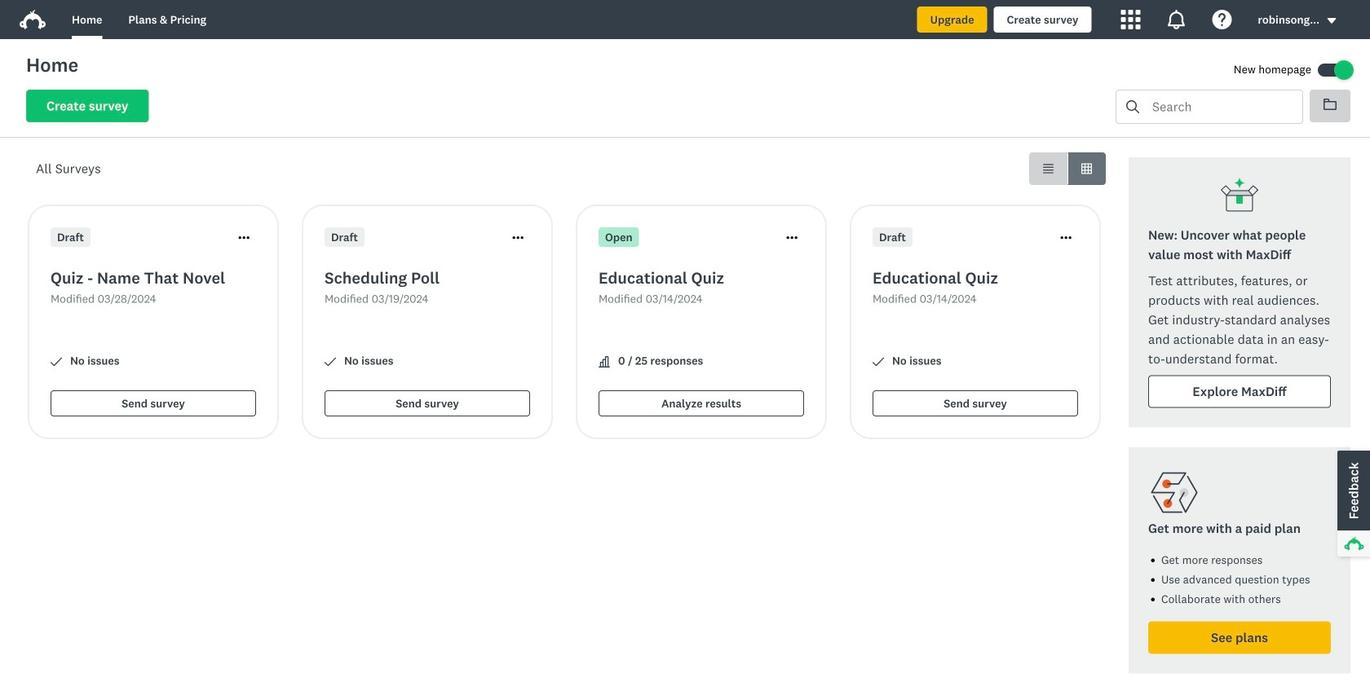 Task type: describe. For each thing, give the bounding box(es) containing it.
2 brand logo image from the top
[[20, 10, 46, 29]]

2 folders image from the top
[[1324, 99, 1337, 110]]

Search text field
[[1139, 91, 1302, 123]]

2 no issues image from the left
[[873, 356, 884, 368]]

search image
[[1126, 100, 1139, 113]]

notification center icon image
[[1167, 10, 1186, 29]]

help icon image
[[1212, 10, 1232, 29]]

1 brand logo image from the top
[[20, 7, 46, 33]]



Task type: vqa. For each thing, say whether or not it's contained in the screenshot.
third user image from left
no



Task type: locate. For each thing, give the bounding box(es) containing it.
folders image
[[1324, 98, 1337, 111], [1324, 99, 1337, 110]]

response count image
[[599, 356, 610, 368], [599, 356, 610, 368]]

products icon image
[[1121, 10, 1140, 29], [1121, 10, 1140, 29]]

group
[[1029, 153, 1106, 185]]

no issues image
[[325, 356, 336, 368]]

1 folders image from the top
[[1324, 98, 1337, 111]]

no issues image
[[51, 356, 62, 368], [873, 356, 884, 368]]

response based pricing icon image
[[1148, 467, 1200, 519]]

dropdown arrow icon image
[[1326, 15, 1337, 26], [1327, 18, 1336, 24]]

0 horizontal spatial no issues image
[[51, 356, 62, 368]]

1 horizontal spatial no issues image
[[873, 356, 884, 368]]

brand logo image
[[20, 7, 46, 33], [20, 10, 46, 29]]

max diff icon image
[[1220, 177, 1259, 216]]

search image
[[1126, 100, 1139, 113]]

1 no issues image from the left
[[51, 356, 62, 368]]



